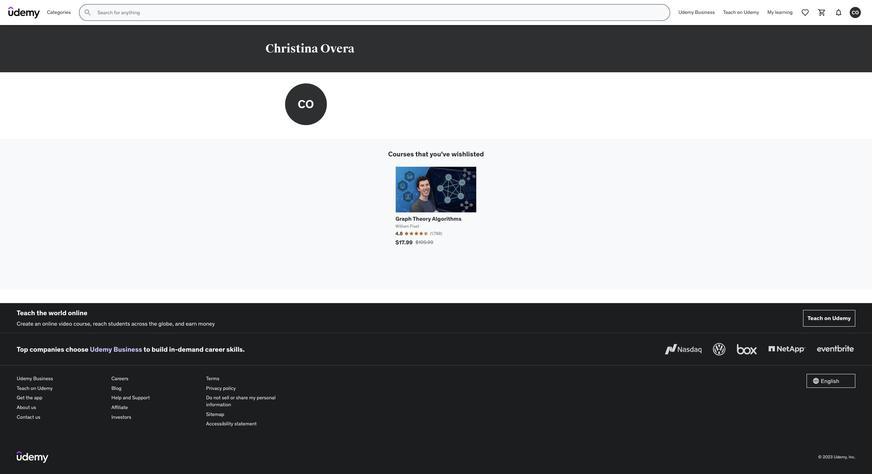 Task type: vqa. For each thing, say whether or not it's contained in the screenshot.
Includes:
no



Task type: locate. For each thing, give the bounding box(es) containing it.
share
[[236, 395, 248, 402]]

us right contact
[[35, 415, 40, 421]]

investors
[[111, 415, 131, 421]]

0 horizontal spatial and
[[123, 395, 131, 402]]

2 vertical spatial business
[[33, 376, 53, 382]]

career
[[205, 346, 225, 354]]

1 vertical spatial teach on udemy
[[808, 315, 851, 322]]

teach on udemy link up about us link
[[17, 384, 106, 394]]

create
[[17, 321, 33, 328]]

and right help
[[123, 395, 131, 402]]

teach on udemy link
[[719, 4, 764, 21], [803, 311, 856, 327], [17, 384, 106, 394]]

or
[[230, 395, 235, 402]]

sitemap
[[206, 412, 224, 418]]

udemy business link
[[675, 4, 719, 21], [90, 346, 142, 354], [17, 375, 106, 384]]

world
[[48, 309, 66, 318]]

0 horizontal spatial co
[[298, 97, 314, 111]]

online right an
[[42, 321, 57, 328]]

teach
[[723, 9, 736, 15], [17, 309, 35, 318], [808, 315, 823, 322], [17, 386, 30, 392]]

on left my in the right of the page
[[737, 9, 743, 15]]

0 vertical spatial co
[[852, 9, 859, 16]]

help
[[111, 395, 122, 402]]

2 vertical spatial the
[[26, 395, 33, 402]]

the left globe,
[[149, 321, 157, 328]]

contact us link
[[17, 413, 106, 423]]

video
[[59, 321, 72, 328]]

graph
[[396, 216, 412, 222]]

0 vertical spatial and
[[175, 321, 184, 328]]

skills.
[[226, 346, 245, 354]]

1 vertical spatial business
[[113, 346, 142, 354]]

online up course,
[[68, 309, 87, 318]]

1 horizontal spatial co
[[852, 9, 859, 16]]

teach on udemy
[[723, 9, 759, 15], [808, 315, 851, 322]]

1 horizontal spatial on
[[737, 9, 743, 15]]

0 vertical spatial the
[[37, 309, 47, 318]]

us
[[31, 405, 36, 411], [35, 415, 40, 421]]

0 vertical spatial online
[[68, 309, 87, 318]]

earn
[[186, 321, 197, 328]]

blog
[[111, 386, 122, 392]]

demand
[[178, 346, 204, 354]]

co
[[852, 9, 859, 16], [298, 97, 314, 111]]

online
[[68, 309, 87, 318], [42, 321, 57, 328]]

1 vertical spatial on
[[825, 315, 831, 322]]

teach on udemy up eventbrite image
[[808, 315, 851, 322]]

teach on udemy left my in the right of the page
[[723, 9, 759, 15]]

the up an
[[37, 309, 47, 318]]

udemy business teach on udemy get the app about us contact us
[[17, 376, 53, 421]]

1 horizontal spatial online
[[68, 309, 87, 318]]

0 horizontal spatial business
[[33, 376, 53, 382]]

the inside the udemy business teach on udemy get the app about us contact us
[[26, 395, 33, 402]]

information
[[206, 402, 231, 408]]

shopping cart with 0 items image
[[818, 8, 826, 17]]

my learning
[[768, 9, 793, 15]]

nasdaq image
[[663, 342, 703, 358]]

teach inside the udemy business teach on udemy get the app about us contact us
[[17, 386, 30, 392]]

money
[[198, 321, 215, 328]]

udemy
[[679, 9, 694, 15], [744, 9, 759, 15], [832, 315, 851, 322], [90, 346, 112, 354], [17, 376, 32, 382], [37, 386, 53, 392]]

us right about
[[31, 405, 36, 411]]

accessibility statement link
[[206, 420, 295, 430]]

0 vertical spatial teach on udemy link
[[719, 4, 764, 21]]

netapp image
[[767, 342, 807, 358]]

2 vertical spatial udemy business link
[[17, 375, 106, 384]]

contact
[[17, 415, 34, 421]]

and
[[175, 321, 184, 328], [123, 395, 131, 402]]

2 vertical spatial on
[[31, 386, 36, 392]]

courses that you've wishlisted
[[388, 150, 484, 158]]

business
[[695, 9, 715, 15], [113, 346, 142, 354], [33, 376, 53, 382]]

reach
[[93, 321, 107, 328]]

notifications image
[[835, 8, 843, 17]]

privacy policy link
[[206, 384, 295, 394]]

0 vertical spatial teach on udemy
[[723, 9, 759, 15]]

to
[[144, 346, 150, 354]]

1 horizontal spatial and
[[175, 321, 184, 328]]

teach on udemy link up eventbrite image
[[803, 311, 856, 327]]

you've
[[430, 150, 450, 158]]

2 horizontal spatial on
[[825, 315, 831, 322]]

christina
[[266, 41, 318, 56]]

the right get
[[26, 395, 33, 402]]

about us link
[[17, 404, 106, 413]]

on
[[737, 9, 743, 15], [825, 315, 831, 322], [31, 386, 36, 392]]

personal
[[257, 395, 276, 402]]

0 horizontal spatial online
[[42, 321, 57, 328]]

wishlisted
[[452, 150, 484, 158]]

1 vertical spatial teach on udemy link
[[803, 311, 856, 327]]

1 vertical spatial and
[[123, 395, 131, 402]]

teach on udemy link left my in the right of the page
[[719, 4, 764, 21]]

get
[[17, 395, 25, 402]]

0 vertical spatial business
[[695, 9, 715, 15]]

my
[[768, 9, 774, 15]]

affiliate
[[111, 405, 128, 411]]

1 vertical spatial online
[[42, 321, 57, 328]]

terms privacy policy do not sell or share my personal information sitemap accessibility statement
[[206, 376, 276, 428]]

sitemap link
[[206, 410, 295, 420]]

categories button
[[43, 4, 75, 21]]

© 2023 udemy, inc.
[[819, 455, 856, 460]]

english
[[821, 378, 840, 385]]

udemy,
[[834, 455, 848, 460]]

udemy image
[[8, 7, 40, 18], [17, 452, 48, 464]]

sell
[[222, 395, 229, 402]]

2 horizontal spatial the
[[149, 321, 157, 328]]

algorithms
[[432, 216, 462, 222]]

business inside the udemy business teach on udemy get the app about us contact us
[[33, 376, 53, 382]]

0 horizontal spatial teach on udemy
[[723, 9, 759, 15]]

1 horizontal spatial business
[[113, 346, 142, 354]]

1 vertical spatial the
[[149, 321, 157, 328]]

business for udemy business
[[695, 9, 715, 15]]

the
[[37, 309, 47, 318], [149, 321, 157, 328], [26, 395, 33, 402]]

0 vertical spatial udemy business link
[[675, 4, 719, 21]]

0 vertical spatial on
[[737, 9, 743, 15]]

students
[[108, 321, 130, 328]]

on up eventbrite image
[[825, 315, 831, 322]]

0 horizontal spatial the
[[26, 395, 33, 402]]

2 vertical spatial teach on udemy link
[[17, 384, 106, 394]]

0 horizontal spatial on
[[31, 386, 36, 392]]

companies
[[30, 346, 64, 354]]

that
[[415, 150, 428, 158]]

on up app
[[31, 386, 36, 392]]

1 vertical spatial udemy business link
[[90, 346, 142, 354]]

2 horizontal spatial business
[[695, 9, 715, 15]]

and left earn
[[175, 321, 184, 328]]

0 vertical spatial us
[[31, 405, 36, 411]]

blog link
[[111, 384, 201, 394]]

careers link
[[111, 375, 201, 384]]

graph theory algorithms
[[396, 216, 462, 222]]

get the app link
[[17, 394, 106, 404]]



Task type: describe. For each thing, give the bounding box(es) containing it.
statement
[[234, 421, 257, 428]]

terms
[[206, 376, 219, 382]]

2023
[[823, 455, 833, 460]]

categories
[[47, 9, 71, 15]]

small image
[[813, 378, 820, 385]]

careers blog help and support affiliate investors
[[111, 376, 150, 421]]

teach the world online create an online video course, reach students across the globe, and earn money
[[17, 309, 215, 328]]

0 vertical spatial udemy image
[[8, 7, 40, 18]]

not
[[214, 395, 221, 402]]

inc.
[[849, 455, 856, 460]]

terms link
[[206, 375, 295, 384]]

1 vertical spatial co
[[298, 97, 314, 111]]

box image
[[735, 342, 759, 358]]

top companies choose udemy business to build in-demand career skills.
[[17, 346, 245, 354]]

overa
[[320, 41, 355, 56]]

submit search image
[[84, 8, 92, 17]]

globe,
[[158, 321, 174, 328]]

courses
[[388, 150, 414, 158]]

an
[[35, 321, 41, 328]]

choose
[[66, 346, 88, 354]]

wishlist image
[[801, 8, 810, 17]]

theory
[[413, 216, 431, 222]]

on inside the udemy business teach on udemy get the app about us contact us
[[31, 386, 36, 392]]

do not sell or share my personal information button
[[206, 394, 295, 410]]

course,
[[73, 321, 92, 328]]

1 vertical spatial us
[[35, 415, 40, 421]]

top
[[17, 346, 28, 354]]

1 horizontal spatial teach on udemy
[[808, 315, 851, 322]]

eventbrite image
[[816, 342, 856, 358]]

and inside teach the world online create an online video course, reach students across the globe, and earn money
[[175, 321, 184, 328]]

on for the rightmost teach on udemy link
[[825, 315, 831, 322]]

policy
[[223, 386, 236, 392]]

in-
[[169, 346, 178, 354]]

english button
[[807, 375, 856, 389]]

graph theory algorithms link
[[396, 216, 462, 222]]

affiliate link
[[111, 404, 201, 413]]

christina overa
[[266, 41, 355, 56]]

careers
[[111, 376, 128, 382]]

my learning link
[[764, 4, 797, 21]]

volkswagen image
[[712, 342, 727, 358]]

across
[[131, 321, 148, 328]]

teach inside teach the world online create an online video course, reach students across the globe, and earn money
[[17, 309, 35, 318]]

and inside careers blog help and support affiliate investors
[[123, 395, 131, 402]]

co link
[[847, 4, 864, 21]]

build
[[152, 346, 168, 354]]

do
[[206, 395, 212, 402]]

learning
[[775, 9, 793, 15]]

udemy business
[[679, 9, 715, 15]]

Search for anything text field
[[96, 7, 662, 18]]

app
[[34, 395, 42, 402]]

on for middle teach on udemy link
[[737, 9, 743, 15]]

business for udemy business teach on udemy get the app about us contact us
[[33, 376, 53, 382]]

1 horizontal spatial teach on udemy link
[[719, 4, 764, 21]]

2 horizontal spatial teach on udemy link
[[803, 311, 856, 327]]

1 vertical spatial udemy image
[[17, 452, 48, 464]]

©
[[819, 455, 822, 460]]

about
[[17, 405, 30, 411]]

support
[[132, 395, 150, 402]]

my
[[249, 395, 256, 402]]

0 horizontal spatial teach on udemy link
[[17, 384, 106, 394]]

1 horizontal spatial the
[[37, 309, 47, 318]]

privacy
[[206, 386, 222, 392]]

help and support link
[[111, 394, 201, 404]]

accessibility
[[206, 421, 233, 428]]

investors link
[[111, 413, 201, 423]]



